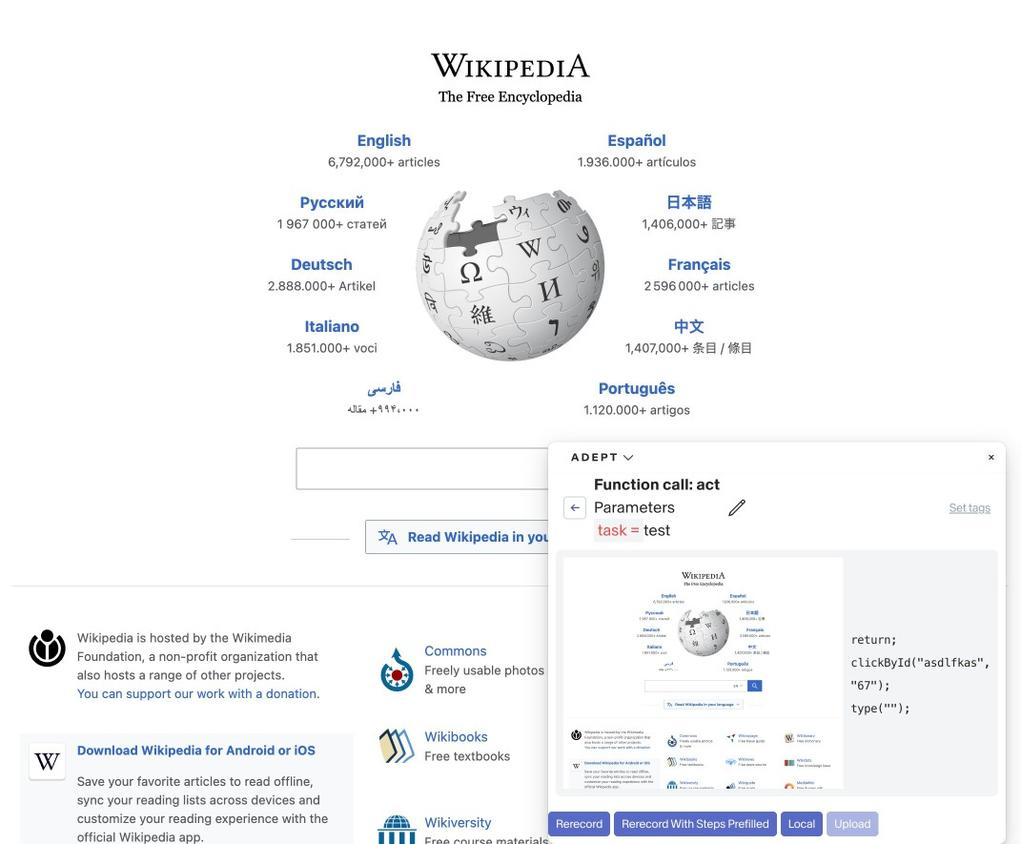 Task type: locate. For each thing, give the bounding box(es) containing it.
other projects element
[[361, 628, 1009, 844]]

None search field
[[253, 443, 768, 501], [296, 448, 672, 490], [253, 443, 768, 501], [296, 448, 672, 490]]

top languages element
[[247, 129, 774, 439]]



